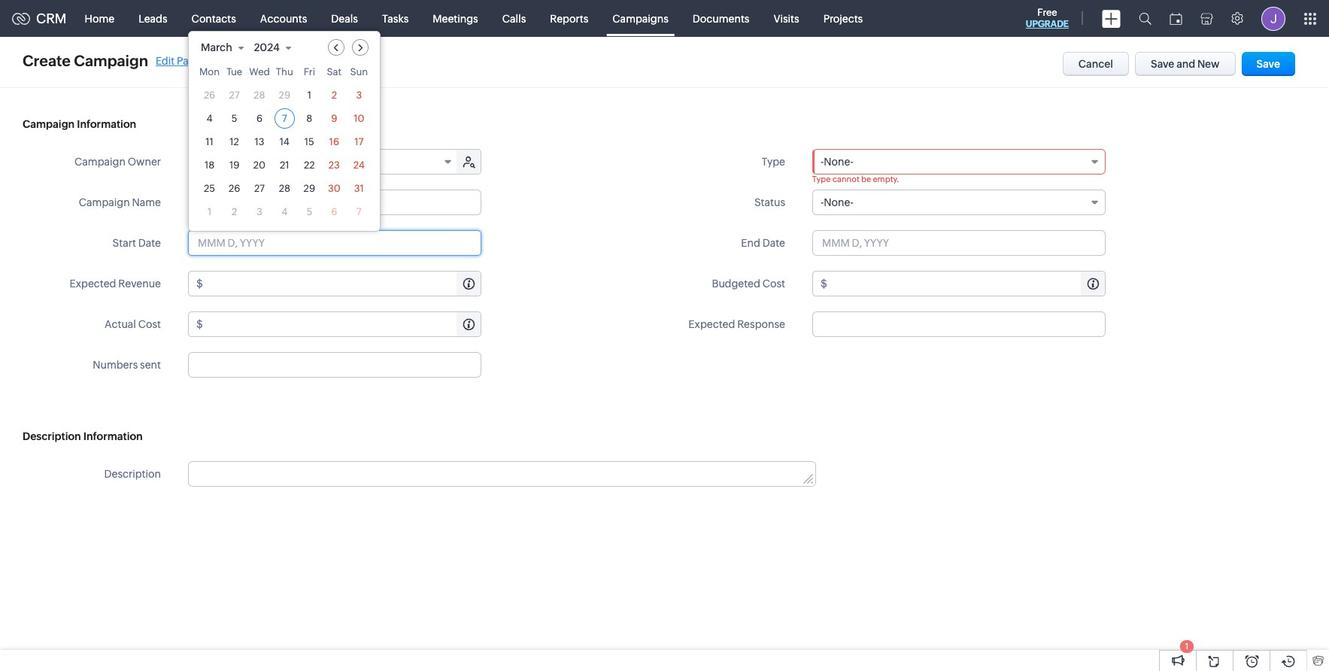 Task type: locate. For each thing, give the bounding box(es) containing it.
28 down wednesday column header
[[254, 90, 265, 101]]

campaign down home "link"
[[74, 52, 148, 69]]

1 vertical spatial 1
[[208, 206, 212, 217]]

2 down saturday column header
[[332, 90, 337, 101]]

1 save from the left
[[1151, 58, 1175, 70]]

numbers sent
[[93, 359, 161, 371]]

expected down 'budgeted'
[[689, 318, 735, 330]]

0 horizontal spatial 5
[[232, 113, 237, 124]]

7 down 31 on the left top of page
[[357, 206, 362, 217]]

choose date dialog
[[188, 31, 381, 232]]

1 horizontal spatial 5
[[307, 206, 312, 217]]

7 row from the top
[[199, 202, 369, 222]]

friday column header
[[299, 66, 320, 82]]

logo image
[[12, 12, 30, 24]]

type for type
[[762, 156, 786, 168]]

free
[[1038, 7, 1058, 18]]

description for description information
[[23, 430, 81, 442]]

0 vertical spatial 26
[[204, 90, 215, 101]]

1 horizontal spatial save
[[1257, 58, 1281, 70]]

- down type cannot be empty.
[[821, 196, 824, 208]]

1 vertical spatial cost
[[138, 318, 161, 330]]

- up type cannot be empty.
[[821, 156, 824, 168]]

expected
[[70, 278, 116, 290], [689, 318, 735, 330]]

1 vertical spatial description
[[104, 468, 161, 480]]

0 vertical spatial 29
[[279, 90, 290, 101]]

save left and
[[1151, 58, 1175, 70]]

profile image
[[1262, 6, 1286, 30]]

none- for type
[[824, 156, 854, 168]]

1 horizontal spatial 2
[[332, 90, 337, 101]]

1 horizontal spatial date
[[763, 237, 786, 249]]

expected left revenue
[[70, 278, 116, 290]]

1 vertical spatial none-
[[824, 196, 854, 208]]

1 horizontal spatial expected
[[689, 318, 735, 330]]

0 vertical spatial description
[[23, 430, 81, 442]]

3 down "sunday" column header
[[356, 90, 362, 101]]

information down numbers
[[83, 430, 143, 442]]

-none-
[[821, 156, 854, 168], [821, 196, 854, 208]]

1 none- from the top
[[824, 156, 854, 168]]

edit
[[156, 55, 175, 67]]

19
[[229, 160, 240, 171]]

1 horizontal spatial 28
[[279, 183, 290, 194]]

search image
[[1139, 12, 1152, 25]]

12
[[230, 136, 239, 147]]

campaign for campaign owner
[[74, 156, 126, 168]]

row containing 1
[[199, 202, 369, 222]]

1 vertical spatial type
[[813, 175, 831, 184]]

2 -none- from the top
[[821, 196, 854, 208]]

1 -none- field from the top
[[813, 149, 1106, 175]]

search element
[[1130, 0, 1161, 37]]

4 row from the top
[[199, 132, 369, 152]]

0 horizontal spatial cost
[[138, 318, 161, 330]]

29
[[279, 90, 290, 101], [304, 183, 315, 194]]

2 none- from the top
[[824, 196, 854, 208]]

save down profile image
[[1257, 58, 1281, 70]]

0 horizontal spatial date
[[138, 237, 161, 249]]

2 mmm d, yyyy text field from the left
[[813, 230, 1106, 256]]

22
[[304, 160, 315, 171]]

accounts
[[260, 12, 307, 24]]

3 row from the top
[[199, 108, 369, 129]]

expected response
[[689, 318, 786, 330]]

2
[[332, 90, 337, 101], [232, 206, 237, 217]]

0 horizontal spatial 7
[[282, 113, 287, 124]]

sat
[[327, 66, 342, 78]]

1 - from the top
[[821, 156, 824, 168]]

$ for expected revenue
[[196, 278, 203, 290]]

6 down 30
[[331, 206, 337, 217]]

1 vertical spatial 26
[[229, 183, 240, 194]]

18
[[205, 160, 215, 171]]

2 save from the left
[[1257, 58, 1281, 70]]

1 horizontal spatial 7
[[357, 206, 362, 217]]

15
[[305, 136, 314, 147]]

- for type
[[821, 156, 824, 168]]

1 -none- from the top
[[821, 156, 854, 168]]

0 vertical spatial -none-
[[821, 156, 854, 168]]

0 horizontal spatial 4
[[207, 113, 213, 124]]

save
[[1151, 58, 1175, 70], [1257, 58, 1281, 70]]

1 horizontal spatial type
[[813, 175, 831, 184]]

cost
[[763, 278, 786, 290], [138, 318, 161, 330]]

0 vertical spatial cost
[[763, 278, 786, 290]]

date right the end
[[763, 237, 786, 249]]

0 vertical spatial -
[[821, 156, 824, 168]]

MMM D, YYYY text field
[[188, 230, 482, 256], [813, 230, 1106, 256]]

0 vertical spatial 7
[[282, 113, 287, 124]]

0 vertical spatial 1
[[308, 90, 311, 101]]

3 down 20
[[257, 206, 263, 217]]

none- up cannot at the top of the page
[[824, 156, 854, 168]]

date for start date
[[138, 237, 161, 249]]

0 horizontal spatial description
[[23, 430, 81, 442]]

3
[[356, 90, 362, 101], [257, 206, 263, 217]]

$
[[196, 278, 203, 290], [821, 278, 828, 290], [196, 318, 203, 330]]

17
[[355, 136, 364, 147]]

0 horizontal spatial 28
[[254, 90, 265, 101]]

0 vertical spatial 6
[[257, 113, 263, 124]]

campaign information
[[23, 118, 136, 130]]

5 row from the top
[[199, 155, 369, 175]]

campaigns link
[[601, 0, 681, 36]]

2 down 19
[[232, 206, 237, 217]]

layout
[[203, 55, 236, 67]]

date right the start
[[138, 237, 161, 249]]

-none- field for status
[[813, 190, 1106, 215]]

cost right actual
[[138, 318, 161, 330]]

2 date from the left
[[763, 237, 786, 249]]

1 mmm d, yyyy text field from the left
[[188, 230, 482, 256]]

2 - from the top
[[821, 196, 824, 208]]

28 down 21
[[279, 183, 290, 194]]

sun
[[350, 66, 368, 78]]

campaign down campaign information
[[74, 156, 126, 168]]

1 vertical spatial 6
[[331, 206, 337, 217]]

-none- down cannot at the top of the page
[[821, 196, 854, 208]]

0 vertical spatial -none- field
[[813, 149, 1106, 175]]

mmm d, yyyy text field for end date
[[813, 230, 1106, 256]]

crm
[[36, 11, 67, 26]]

1 horizontal spatial 4
[[282, 206, 288, 217]]

none-
[[824, 156, 854, 168], [824, 196, 854, 208]]

0 vertical spatial 2
[[332, 90, 337, 101]]

26 down monday column header
[[204, 90, 215, 101]]

5 up 12
[[232, 113, 237, 124]]

1 vertical spatial 27
[[254, 183, 265, 194]]

26 down 19
[[229, 183, 240, 194]]

1 horizontal spatial 6
[[331, 206, 337, 217]]

2 horizontal spatial 1
[[1186, 642, 1189, 651]]

grid
[[189, 63, 380, 231]]

28
[[254, 90, 265, 101], [279, 183, 290, 194]]

cost for actual cost
[[138, 318, 161, 330]]

calls link
[[490, 0, 538, 36]]

campaign down create
[[23, 118, 75, 130]]

create menu image
[[1102, 9, 1121, 27]]

4
[[207, 113, 213, 124], [282, 206, 288, 217]]

0 horizontal spatial expected
[[70, 278, 116, 290]]

none- down cannot at the top of the page
[[824, 196, 854, 208]]

0 horizontal spatial mmm d, yyyy text field
[[188, 230, 482, 256]]

1 vertical spatial 3
[[257, 206, 263, 217]]

leads
[[139, 12, 168, 24]]

wed
[[249, 66, 270, 78]]

crm link
[[12, 11, 67, 26]]

type left cannot at the top of the page
[[813, 175, 831, 184]]

information up campaign owner
[[77, 118, 136, 130]]

saturday column header
[[324, 66, 344, 82]]

0 vertical spatial 3
[[356, 90, 362, 101]]

0 horizontal spatial 27
[[229, 90, 240, 101]]

information
[[77, 118, 136, 130], [83, 430, 143, 442]]

tue
[[227, 66, 242, 78]]

6
[[257, 113, 263, 124], [331, 206, 337, 217]]

-none- for status
[[821, 196, 854, 208]]

type up status
[[762, 156, 786, 168]]

1 horizontal spatial cost
[[763, 278, 786, 290]]

grid containing mon
[[189, 63, 380, 231]]

campaign name
[[79, 196, 161, 208]]

27 down tuesday column header
[[229, 90, 240, 101]]

1 horizontal spatial 29
[[304, 183, 315, 194]]

29 down thursday column header
[[279, 90, 290, 101]]

row containing 25
[[199, 178, 369, 199]]

calendar image
[[1170, 12, 1183, 24]]

None text field
[[205, 272, 481, 296], [205, 312, 481, 336], [205, 272, 481, 296], [205, 312, 481, 336]]

None text field
[[188, 190, 482, 215], [830, 272, 1105, 296], [813, 312, 1106, 337], [188, 352, 482, 378], [189, 462, 816, 486], [188, 190, 482, 215], [830, 272, 1105, 296], [813, 312, 1106, 337], [188, 352, 482, 378], [189, 462, 816, 486]]

1 vertical spatial expected
[[689, 318, 735, 330]]

grid inside choose date dialog
[[189, 63, 380, 231]]

create campaign edit page layout
[[23, 52, 236, 69]]

campaign owner
[[74, 156, 161, 168]]

0 horizontal spatial 29
[[279, 90, 290, 101]]

row
[[199, 66, 369, 82], [199, 85, 369, 105], [199, 108, 369, 129], [199, 132, 369, 152], [199, 155, 369, 175], [199, 178, 369, 199], [199, 202, 369, 222]]

status
[[755, 196, 786, 208]]

0 vertical spatial 5
[[232, 113, 237, 124]]

1 date from the left
[[138, 237, 161, 249]]

5 down 22
[[307, 206, 312, 217]]

2 -none- field from the top
[[813, 190, 1106, 215]]

1 vertical spatial 4
[[282, 206, 288, 217]]

14
[[280, 136, 290, 147]]

27
[[229, 90, 240, 101], [254, 183, 265, 194]]

4 down 21
[[282, 206, 288, 217]]

1 vertical spatial -
[[821, 196, 824, 208]]

campaign
[[74, 52, 148, 69], [23, 118, 75, 130], [74, 156, 126, 168], [79, 196, 130, 208]]

profile element
[[1253, 0, 1295, 36]]

2 vertical spatial 1
[[1186, 642, 1189, 651]]

$ for budgeted cost
[[821, 278, 828, 290]]

type for type cannot be empty.
[[813, 175, 831, 184]]

7 up 14
[[282, 113, 287, 124]]

0 vertical spatial information
[[77, 118, 136, 130]]

tasks link
[[370, 0, 421, 36]]

create
[[23, 52, 71, 69]]

cost right 'budgeted'
[[763, 278, 786, 290]]

1 horizontal spatial description
[[104, 468, 161, 480]]

2 row from the top
[[199, 85, 369, 105]]

1 vertical spatial 2
[[232, 206, 237, 217]]

1 horizontal spatial mmm d, yyyy text field
[[813, 230, 1106, 256]]

0 horizontal spatial type
[[762, 156, 786, 168]]

0 vertical spatial type
[[762, 156, 786, 168]]

29 down 22
[[304, 183, 315, 194]]

0 horizontal spatial save
[[1151, 58, 1175, 70]]

campaign left name
[[79, 196, 130, 208]]

6 up 13 at top left
[[257, 113, 263, 124]]

-None- field
[[813, 149, 1106, 175], [813, 190, 1106, 215]]

31
[[354, 183, 364, 194]]

1 row from the top
[[199, 66, 369, 82]]

6 row from the top
[[199, 178, 369, 199]]

1 vertical spatial -none-
[[821, 196, 854, 208]]

owner
[[128, 156, 161, 168]]

26
[[204, 90, 215, 101], [229, 183, 240, 194]]

1 vertical spatial -none- field
[[813, 190, 1106, 215]]

row containing 11
[[199, 132, 369, 152]]

0 vertical spatial 27
[[229, 90, 240, 101]]

row containing 18
[[199, 155, 369, 175]]

upgrade
[[1026, 19, 1069, 29]]

27 down 20
[[254, 183, 265, 194]]

0 vertical spatial none-
[[824, 156, 854, 168]]

March field
[[200, 39, 251, 56]]

21
[[280, 160, 289, 171]]

-none- up cannot at the top of the page
[[821, 156, 854, 168]]

description
[[23, 430, 81, 442], [104, 468, 161, 480]]

1 vertical spatial information
[[83, 430, 143, 442]]

10
[[354, 113, 365, 124]]

1 vertical spatial 5
[[307, 206, 312, 217]]

4 up 11 at left top
[[207, 113, 213, 124]]

0 vertical spatial expected
[[70, 278, 116, 290]]

campaign for campaign information
[[23, 118, 75, 130]]



Task type: describe. For each thing, give the bounding box(es) containing it.
wednesday column header
[[249, 66, 270, 82]]

row containing 26
[[199, 85, 369, 105]]

0 horizontal spatial 3
[[257, 206, 263, 217]]

home link
[[73, 0, 127, 36]]

campaign for campaign name
[[79, 196, 130, 208]]

deals link
[[319, 0, 370, 36]]

none- for status
[[824, 196, 854, 208]]

cancel button
[[1063, 52, 1129, 76]]

and
[[1177, 58, 1196, 70]]

home
[[85, 12, 114, 24]]

start date
[[112, 237, 161, 249]]

expected for expected revenue
[[70, 278, 116, 290]]

mon tue wed thu
[[199, 66, 293, 78]]

campaigns
[[613, 12, 669, 24]]

16
[[329, 136, 339, 147]]

1 horizontal spatial 27
[[254, 183, 265, 194]]

monday column header
[[199, 66, 220, 82]]

contacts
[[192, 12, 236, 24]]

visits link
[[762, 0, 812, 36]]

fri
[[304, 66, 315, 78]]

end date
[[741, 237, 786, 249]]

11
[[206, 136, 214, 147]]

0 vertical spatial 4
[[207, 113, 213, 124]]

visits
[[774, 12, 800, 24]]

page
[[177, 55, 201, 67]]

tuesday column header
[[224, 66, 245, 82]]

sent
[[140, 359, 161, 371]]

0 horizontal spatial 1
[[208, 206, 212, 217]]

0 horizontal spatial 26
[[204, 90, 215, 101]]

revenue
[[118, 278, 161, 290]]

save button
[[1242, 52, 1296, 76]]

start
[[112, 237, 136, 249]]

20
[[253, 160, 266, 171]]

$ for actual cost
[[196, 318, 203, 330]]

cannot
[[833, 175, 860, 184]]

leads link
[[127, 0, 180, 36]]

jacob
[[230, 156, 259, 168]]

0 horizontal spatial 2
[[232, 206, 237, 217]]

deals
[[331, 12, 358, 24]]

save for save and new
[[1151, 58, 1175, 70]]

1 vertical spatial 29
[[304, 183, 315, 194]]

row containing mon
[[199, 66, 369, 82]]

2024 field
[[253, 39, 299, 56]]

24
[[353, 160, 365, 171]]

date for end date
[[763, 237, 786, 249]]

0 vertical spatial 28
[[254, 90, 265, 101]]

actual
[[105, 318, 136, 330]]

name
[[132, 196, 161, 208]]

be
[[862, 175, 871, 184]]

1 horizontal spatial 3
[[356, 90, 362, 101]]

8
[[306, 113, 313, 124]]

actual cost
[[105, 318, 161, 330]]

create menu element
[[1093, 0, 1130, 36]]

expected revenue
[[70, 278, 161, 290]]

type cannot be empty.
[[813, 175, 900, 184]]

projects
[[824, 12, 863, 24]]

meetings
[[433, 12, 478, 24]]

reports link
[[538, 0, 601, 36]]

tasks
[[382, 12, 409, 24]]

new
[[1198, 58, 1220, 70]]

meetings link
[[421, 0, 490, 36]]

description information
[[23, 430, 143, 442]]

simon jacob
[[196, 156, 259, 168]]

budgeted
[[712, 278, 761, 290]]

0 horizontal spatial 6
[[257, 113, 263, 124]]

end
[[741, 237, 761, 249]]

thursday column header
[[275, 66, 295, 82]]

description for description
[[104, 468, 161, 480]]

save and new button
[[1136, 52, 1236, 76]]

1 vertical spatial 7
[[357, 206, 362, 217]]

save and new
[[1151, 58, 1220, 70]]

13
[[255, 136, 264, 147]]

accounts link
[[248, 0, 319, 36]]

contacts link
[[180, 0, 248, 36]]

row containing 4
[[199, 108, 369, 129]]

documents
[[693, 12, 750, 24]]

documents link
[[681, 0, 762, 36]]

cancel
[[1079, 58, 1114, 70]]

information for campaign information
[[77, 118, 136, 130]]

2024
[[254, 41, 280, 53]]

simon
[[196, 156, 228, 168]]

edit page layout link
[[156, 55, 236, 67]]

9
[[331, 113, 337, 124]]

response
[[738, 318, 786, 330]]

budgeted cost
[[712, 278, 786, 290]]

sunday column header
[[349, 66, 369, 82]]

calls
[[502, 12, 526, 24]]

Simon Jacob field
[[189, 150, 458, 174]]

25
[[204, 183, 215, 194]]

expected for expected response
[[689, 318, 735, 330]]

mon
[[199, 66, 220, 78]]

empty.
[[873, 175, 900, 184]]

reports
[[550, 12, 589, 24]]

projects link
[[812, 0, 875, 36]]

23
[[329, 160, 340, 171]]

thu
[[276, 66, 293, 78]]

mmm d, yyyy text field for start date
[[188, 230, 482, 256]]

1 vertical spatial 28
[[279, 183, 290, 194]]

30
[[328, 183, 341, 194]]

free upgrade
[[1026, 7, 1069, 29]]

march
[[201, 41, 232, 53]]

-none- field for type
[[813, 149, 1106, 175]]

1 horizontal spatial 1
[[308, 90, 311, 101]]

1 horizontal spatial 26
[[229, 183, 240, 194]]

cost for budgeted cost
[[763, 278, 786, 290]]

information for description information
[[83, 430, 143, 442]]

- for status
[[821, 196, 824, 208]]

save for save
[[1257, 58, 1281, 70]]

-none- for type
[[821, 156, 854, 168]]



Task type: vqa. For each thing, say whether or not it's contained in the screenshot.
DATE
yes



